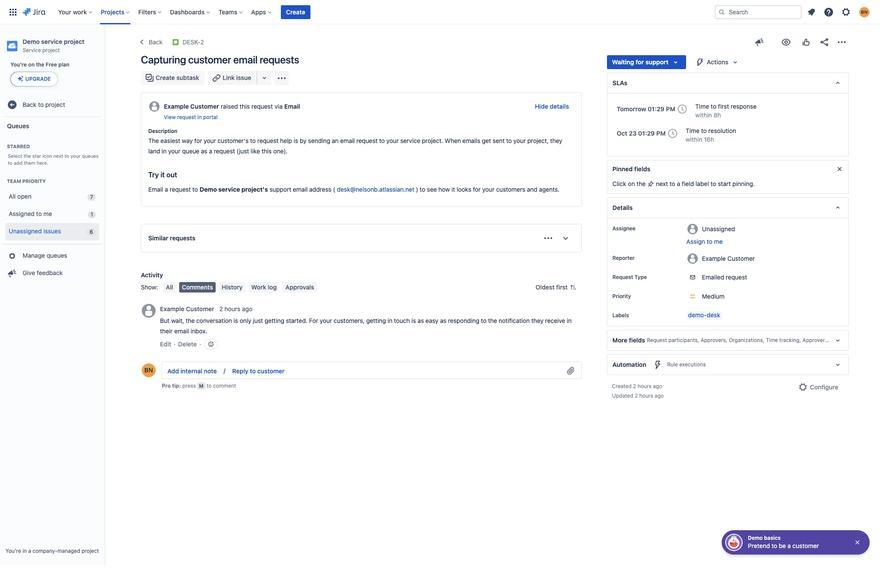 Task type: locate. For each thing, give the bounding box(es) containing it.
see
[[427, 186, 437, 193]]

first
[[718, 103, 729, 110], [556, 284, 568, 291]]

01:29 right "23"
[[638, 130, 655, 137]]

0 horizontal spatial unassigned
[[9, 228, 42, 235]]

clockicon image left within 8h "button"
[[676, 102, 690, 116]]

0 vertical spatial requests
[[260, 54, 299, 66]]

is left by
[[294, 137, 298, 145]]

conversation
[[196, 317, 232, 325]]

0 horizontal spatial queues
[[47, 252, 67, 259]]

details
[[613, 204, 633, 211]]

as right queue
[[201, 148, 207, 155]]

priority up open
[[22, 178, 46, 184]]

via
[[275, 103, 283, 110]]

getting left touch
[[366, 317, 386, 325]]

give feedback image
[[755, 37, 765, 47]]

me inside 'button'
[[714, 238, 723, 245]]

copy link to issue image
[[202, 38, 209, 45]]

1 vertical spatial clockicon image
[[666, 127, 680, 141]]

01:29
[[648, 105, 665, 113], [638, 130, 655, 137]]

queues up give feedback button
[[47, 252, 67, 259]]

looks
[[457, 186, 472, 193]]

me up issues
[[43, 210, 52, 218]]

the left free
[[36, 61, 44, 68]]

/
[[222, 367, 227, 374]]

email up issue
[[233, 54, 258, 66]]

for right waiting
[[636, 58, 644, 66]]

2 vertical spatial time
[[766, 337, 778, 344]]

tomorrow 01:29 pm
[[617, 105, 676, 113]]

create for create
[[286, 8, 305, 15]]

is left only
[[234, 317, 238, 325]]

email
[[233, 54, 258, 66], [340, 137, 355, 145], [293, 186, 308, 193], [174, 328, 189, 335]]

service left project.
[[400, 137, 421, 145]]

in left the company-
[[22, 548, 27, 555]]

approvers,
[[701, 337, 728, 344]]

try it out
[[148, 171, 177, 179]]

hours up only
[[225, 305, 240, 313]]

0 vertical spatial me
[[43, 210, 52, 218]]

dashboards button
[[168, 5, 213, 19]]

request down 'out'
[[170, 186, 191, 193]]

support inside waiting for support dropdown button
[[646, 58, 669, 66]]

select
[[8, 153, 22, 159]]

to inside team priority group
[[36, 210, 42, 218]]

time inside time to resolution within 16h
[[686, 127, 700, 134]]

demo-desk link
[[687, 312, 722, 320]]

is right touch
[[412, 317, 416, 325]]

this right raised
[[240, 103, 250, 110]]

unassigned for unassigned
[[702, 225, 736, 233]]

ago right created
[[653, 383, 663, 390]]

unassigned up assign to me
[[702, 225, 736, 233]]

0 horizontal spatial support
[[270, 186, 291, 193]]

desk@nelsonb.atlassian.net link
[[337, 186, 415, 193]]

a right queue
[[209, 148, 212, 155]]

assign
[[687, 238, 706, 245]]

0 vertical spatial they
[[551, 137, 563, 145]]

me inside team priority group
[[43, 210, 52, 218]]

back link
[[136, 35, 165, 49]]

label
[[696, 180, 709, 188]]

show image
[[559, 231, 573, 245]]

time up within 16h button
[[686, 127, 700, 134]]

work log button
[[249, 282, 279, 293]]

all inside the all button
[[166, 284, 173, 291]]

1 vertical spatial me
[[714, 238, 723, 245]]

jira image
[[23, 7, 45, 17], [23, 7, 45, 17]]

slas element
[[607, 73, 849, 94]]

2 vertical spatial hours
[[640, 393, 654, 399]]

components,
[[847, 337, 880, 344]]

the right wait,
[[186, 317, 195, 325]]

as
[[201, 148, 207, 155], [418, 317, 424, 325], [440, 317, 447, 325]]

the for but
[[186, 317, 195, 325]]

for inside waiting for support dropdown button
[[636, 58, 644, 66]]

they right project,
[[551, 137, 563, 145]]

1 horizontal spatial support
[[646, 58, 669, 66]]

1 vertical spatial request
[[647, 337, 667, 344]]

1 horizontal spatial create
[[286, 8, 305, 15]]

1 vertical spatial queues
[[47, 252, 67, 259]]

0 horizontal spatial service
[[41, 38, 62, 45]]

you're
[[10, 61, 27, 68], [5, 548, 21, 555]]

1 vertical spatial on
[[628, 180, 635, 188]]

ago left copy link to comment icon
[[242, 305, 253, 313]]

responding
[[448, 317, 480, 325]]

customer up emailed request
[[728, 255, 755, 262]]

all left open
[[9, 193, 16, 200]]

your profile and settings image
[[860, 7, 870, 17]]

2 horizontal spatial service
[[400, 137, 421, 145]]

on for you're
[[28, 61, 35, 68]]

me right assign
[[714, 238, 723, 245]]

0 vertical spatial hours
[[225, 305, 240, 313]]

1 vertical spatial you're
[[5, 548, 21, 555]]

1 horizontal spatial for
[[473, 186, 481, 193]]

0 horizontal spatial getting
[[265, 317, 284, 325]]

back up queues
[[23, 101, 36, 108]]

menu bar
[[162, 282, 319, 293]]

primary element
[[5, 0, 715, 24]]

for right looks
[[473, 186, 481, 193]]

0 vertical spatial next
[[53, 153, 63, 159]]

in right "land"
[[162, 148, 167, 155]]

0 vertical spatial clockicon image
[[676, 102, 690, 116]]

create inside create subtask button
[[156, 74, 175, 81]]

project.
[[422, 137, 443, 145]]

priority pin to top. only you can see pinned fields. image
[[633, 293, 640, 300]]

support right project's on the top left
[[270, 186, 291, 193]]

service up free
[[41, 38, 62, 45]]

a left field
[[677, 180, 681, 188]]

example up wait,
[[160, 305, 185, 313]]

16h
[[704, 136, 714, 143]]

2 vertical spatial customer
[[793, 543, 819, 550]]

service request image
[[172, 39, 179, 46]]

the for click
[[637, 180, 646, 188]]

to inside time to first response within 8h
[[711, 103, 717, 110]]

customers,
[[334, 317, 365, 325]]

clockicon image left within 16h button
[[666, 127, 680, 141]]

ago right updated
[[655, 393, 664, 399]]

type
[[635, 274, 647, 281]]

on right click
[[628, 180, 635, 188]]

1 horizontal spatial request
[[647, 337, 667, 344]]

email a request to demo service project's support email address ( desk@nelsonb.atlassian.net ) to see how it looks for your customers and agents.
[[148, 186, 560, 193]]

in left 'portal' at the top
[[197, 114, 202, 121]]

a inside the easiest way for your customer's to request help is by sending an email request to your service project. when emails get sent to your project, they land in your queue as a request (just like this one).
[[209, 148, 212, 155]]

create right apps popup button
[[286, 8, 305, 15]]

add attachment image
[[566, 366, 576, 376]]

project down upgrade
[[45, 101, 65, 108]]

0 horizontal spatial first
[[556, 284, 568, 291]]

they left receive
[[532, 317, 544, 325]]

customer up conversation
[[186, 305, 214, 313]]

give
[[23, 269, 35, 277]]

1 vertical spatial back
[[23, 101, 36, 108]]

1 getting from the left
[[265, 317, 284, 325]]

create down capturing
[[156, 74, 175, 81]]

example customer raised this request via email
[[164, 103, 300, 110]]

next left field
[[656, 180, 668, 188]]

0 vertical spatial within
[[696, 111, 712, 119]]

all
[[9, 193, 16, 200], [166, 284, 173, 291]]

edit
[[160, 341, 171, 348]]

1 vertical spatial all
[[166, 284, 173, 291]]

back up capturing
[[149, 38, 163, 46]]

you're down "service"
[[10, 61, 27, 68]]

plan
[[58, 61, 69, 68]]

1 vertical spatial this
[[262, 148, 272, 155]]

0 vertical spatial for
[[636, 58, 644, 66]]

fields right more
[[629, 337, 646, 344]]

demo service project service project
[[23, 38, 85, 54]]

Search field
[[715, 5, 802, 19]]

it right "try"
[[161, 171, 165, 179]]

slas
[[613, 79, 628, 87]]

email right via
[[284, 103, 300, 110]]

unassigned inside team priority group
[[9, 228, 42, 235]]

example customer
[[702, 255, 755, 262], [160, 305, 214, 313]]

unassigned issues
[[9, 228, 61, 235]]

1 horizontal spatial service
[[218, 186, 240, 193]]

pm
[[666, 105, 676, 113], [657, 130, 666, 137]]

demo for demo basics
[[748, 535, 763, 542]]

0 horizontal spatial they
[[532, 317, 544, 325]]

service inside the easiest way for your customer's to request help is by sending an email request to your service project. when emails get sent to your project, they land in your queue as a request (just like this one).
[[400, 137, 421, 145]]

details element
[[607, 198, 849, 218]]

1 horizontal spatial unassigned
[[702, 225, 736, 233]]

1 horizontal spatial all
[[166, 284, 173, 291]]

in left touch
[[388, 317, 393, 325]]

1 vertical spatial email
[[148, 186, 163, 193]]

the left notification
[[488, 317, 497, 325]]

clockicon image for tomorrow 01:29 pm
[[676, 102, 690, 116]]

internal
[[181, 367, 202, 375]]

2 horizontal spatial for
[[636, 58, 644, 66]]

getting right just
[[265, 317, 284, 325]]

1 vertical spatial they
[[532, 317, 544, 325]]

back
[[149, 38, 163, 46], [23, 101, 36, 108]]

customer right reply
[[257, 367, 285, 375]]

pro tip: press m to comment
[[162, 383, 236, 389]]

time for time to resolution within 16h
[[686, 127, 700, 134]]

requests up add app icon
[[260, 54, 299, 66]]

1 horizontal spatial email
[[284, 103, 300, 110]]

on down "service"
[[28, 61, 35, 68]]

easiest
[[161, 137, 180, 145]]

0 vertical spatial request
[[613, 274, 634, 281]]

0 vertical spatial all
[[9, 193, 16, 200]]

0 vertical spatial time
[[696, 103, 710, 110]]

0 vertical spatial first
[[718, 103, 729, 110]]

as left easy
[[418, 317, 424, 325]]

in inside the easiest way for your customer's to request help is by sending an email request to your service project. when emails get sent to your project, they land in your queue as a request (just like this one).
[[162, 148, 167, 155]]

the
[[148, 137, 159, 145]]

0 horizontal spatial it
[[161, 171, 165, 179]]

within left 16h
[[686, 136, 703, 143]]

example customer up emailed request
[[702, 255, 755, 262]]

1 vertical spatial priority
[[613, 293, 631, 300]]

queues up 7
[[82, 153, 99, 159]]

1 vertical spatial customer
[[728, 255, 755, 262]]

it right how
[[452, 186, 455, 193]]

request left participants,
[[647, 337, 667, 344]]

first inside time to first response within 8h
[[718, 103, 729, 110]]

example customer up wait,
[[160, 305, 214, 313]]

they inside the easiest way for your customer's to request help is by sending an email request to your service project. when emails get sent to your project, they land in your queue as a request (just like this one).
[[551, 137, 563, 145]]

request down customer's
[[214, 148, 235, 155]]

2 vertical spatial demo
[[748, 535, 763, 542]]

email inside 'but wait, the conversation is only just getting started. for your customers, getting in touch is as easy as responding to the notification they receive in their email inbox.'
[[174, 328, 189, 335]]

more fields element
[[607, 330, 881, 351]]

organizations,
[[729, 337, 765, 344]]

emailed
[[702, 274, 725, 281]]

1 vertical spatial service
[[400, 137, 421, 145]]

pm right "23"
[[657, 130, 666, 137]]

banner
[[0, 0, 881, 24]]

basics
[[765, 535, 781, 542]]

oct
[[617, 130, 628, 137]]

your right icon
[[71, 153, 81, 159]]

project right "managed"
[[82, 548, 99, 555]]

start
[[718, 180, 731, 188]]

desk
[[707, 312, 721, 319]]

queues
[[82, 153, 99, 159], [47, 252, 67, 259]]

to inside 'button'
[[707, 238, 713, 245]]

0 vertical spatial demo
[[23, 38, 40, 45]]

the easiest way for your customer's to request help is by sending an email request to your service project. when emails get sent to your project, they land in your queue as a request (just like this one).
[[148, 137, 564, 155]]

2 right updated
[[635, 393, 638, 399]]

add
[[167, 367, 179, 375]]

just
[[253, 317, 263, 325]]

group
[[3, 244, 101, 285]]

delete button
[[178, 340, 197, 349]]

vote options: no one has voted for this issue yet. image
[[801, 37, 812, 47]]

0 horizontal spatial back
[[23, 101, 36, 108]]

labels
[[613, 312, 629, 319]]

1 vertical spatial customer
[[257, 367, 285, 375]]

as inside the easiest way for your customer's to request help is by sending an email request to your service project. when emails get sent to your project, they land in your queue as a request (just like this one).
[[201, 148, 207, 155]]

1 horizontal spatial first
[[718, 103, 729, 110]]

back inside back link
[[149, 38, 163, 46]]

the up them
[[24, 153, 31, 159]]

0 vertical spatial support
[[646, 58, 669, 66]]

customer up 'portal' at the top
[[190, 103, 219, 110]]

reply
[[232, 367, 248, 375]]

0 vertical spatial fields
[[635, 165, 651, 173]]

0 vertical spatial you're
[[10, 61, 27, 68]]

on for click
[[628, 180, 635, 188]]

executions
[[680, 362, 706, 368]]

support right waiting
[[646, 58, 669, 66]]

0 horizontal spatial priority
[[22, 178, 46, 184]]

unassigned down assigned
[[9, 228, 42, 235]]

rule executions
[[668, 362, 706, 368]]

1 vertical spatial first
[[556, 284, 568, 291]]

search image
[[719, 8, 726, 15]]

emails
[[463, 137, 481, 145]]

1 horizontal spatial getting
[[366, 317, 386, 325]]

1 horizontal spatial is
[[294, 137, 298, 145]]

time for time to first response within 8h
[[696, 103, 710, 110]]

the inside starred select the star icon next to your queues to add them here.
[[24, 153, 31, 159]]

updated
[[612, 393, 634, 399]]

time up within 8h "button"
[[696, 103, 710, 110]]

you're left the company-
[[5, 548, 21, 555]]

to inside button
[[250, 367, 256, 375]]

0 vertical spatial on
[[28, 61, 35, 68]]

8h
[[714, 111, 721, 119]]

for right way
[[194, 137, 202, 145]]

project
[[64, 38, 85, 45], [42, 47, 60, 54], [45, 101, 65, 108], [82, 548, 99, 555]]

to inside 'demo basics pretend to be a customer'
[[772, 543, 778, 550]]

demo inside the demo service project service project
[[23, 38, 40, 45]]

your right for
[[320, 317, 332, 325]]

1 horizontal spatial they
[[551, 137, 563, 145]]

1 horizontal spatial next
[[656, 180, 668, 188]]

the for starred
[[24, 153, 31, 159]]

assignee pin to top. only you can see pinned fields. image
[[638, 225, 645, 232]]

time left tracking,
[[766, 337, 778, 344]]

comments button
[[179, 282, 216, 293]]

0 horizontal spatial example customer
[[160, 305, 214, 313]]

fields
[[635, 165, 651, 173], [629, 337, 646, 344]]

fields up click on the
[[635, 165, 651, 173]]

email right the an
[[340, 137, 355, 145]]

0 horizontal spatial next
[[53, 153, 63, 159]]

create for create subtask
[[156, 74, 175, 81]]

1 vertical spatial within
[[686, 136, 703, 143]]

hide details
[[535, 103, 569, 110]]

you're for you're on the free plan
[[10, 61, 27, 68]]

queue
[[182, 148, 199, 155]]

assign to me button
[[687, 238, 840, 246]]

2 inside desk-2 link
[[200, 38, 204, 46]]

1 horizontal spatial example customer
[[702, 255, 755, 262]]

example up emailed
[[702, 255, 726, 262]]

back inside back to project link
[[23, 101, 36, 108]]

clockicon image for oct 23 01:29 pm
[[666, 127, 680, 141]]

next right icon
[[53, 153, 63, 159]]

is inside the easiest way for your customer's to request help is by sending an email request to your service project. when emails get sent to your project, they land in your queue as a request (just like this one).
[[294, 137, 298, 145]]

clockicon image
[[676, 102, 690, 116], [666, 127, 680, 141]]

0 horizontal spatial demo
[[23, 38, 40, 45]]

priority left priority pin to top. only you can see pinned fields. image
[[613, 293, 631, 300]]

priority inside group
[[22, 178, 46, 184]]

hide message image
[[835, 164, 845, 174]]

0 horizontal spatial as
[[201, 148, 207, 155]]

within left the 8h in the right of the page
[[696, 111, 712, 119]]

7
[[90, 194, 93, 200]]

for
[[636, 58, 644, 66], [194, 137, 202, 145], [473, 186, 481, 193]]

email down "try"
[[148, 186, 163, 193]]

0 horizontal spatial for
[[194, 137, 202, 145]]

you're in a company-managed project
[[5, 548, 99, 555]]

as right easy
[[440, 317, 447, 325]]

me
[[43, 210, 52, 218], [714, 238, 723, 245]]

menu bar containing all
[[162, 282, 319, 293]]

all inside team priority group
[[9, 193, 16, 200]]

manage
[[23, 252, 45, 259]]

1 horizontal spatial me
[[714, 238, 723, 245]]

create inside create button
[[286, 8, 305, 15]]

time inside time to first response within 8h
[[696, 103, 710, 110]]

get
[[482, 137, 491, 145]]

1 vertical spatial time
[[686, 127, 700, 134]]

01:29 right tomorrow
[[648, 105, 665, 113]]

back for back
[[149, 38, 163, 46]]

a inside 'demo basics pretend to be a customer'
[[788, 543, 791, 550]]

field
[[682, 180, 694, 188]]

oldest first
[[536, 284, 568, 291]]

requests right similar
[[170, 235, 196, 242]]

icon
[[42, 153, 52, 159]]

link web pages and more image
[[259, 73, 270, 83]]

queues inside button
[[47, 252, 67, 259]]

(
[[333, 186, 335, 193]]

1 vertical spatial it
[[452, 186, 455, 193]]

feedback
[[37, 269, 63, 277]]

close image
[[854, 539, 861, 546]]

first up the 8h in the right of the page
[[718, 103, 729, 110]]

customer right be
[[793, 543, 819, 550]]

dashboards
[[170, 8, 205, 15]]

copy link to comment image
[[254, 305, 261, 312]]

0 horizontal spatial requests
[[170, 235, 196, 242]]

1 horizontal spatial on
[[628, 180, 635, 188]]

0 horizontal spatial all
[[9, 193, 16, 200]]

1 vertical spatial create
[[156, 74, 175, 81]]

2 right created
[[633, 383, 637, 390]]

within inside time to resolution within 16h
[[686, 136, 703, 143]]

all for all open
[[9, 193, 16, 200]]

2 horizontal spatial customer
[[793, 543, 819, 550]]

appswitcher icon image
[[8, 7, 18, 17]]

tip:
[[172, 383, 181, 389]]

0 vertical spatial this
[[240, 103, 250, 110]]

0 horizontal spatial me
[[43, 210, 52, 218]]

1 horizontal spatial queues
[[82, 153, 99, 159]]

demo inside 'demo basics pretend to be a customer'
[[748, 535, 763, 542]]

how
[[439, 186, 450, 193]]



Task type: describe. For each thing, give the bounding box(es) containing it.
your work button
[[56, 5, 96, 19]]

2 horizontal spatial is
[[412, 317, 416, 325]]

your inside 'but wait, the conversation is only just getting started. for your customers, getting in touch is as easy as responding to the notification they receive in their email inbox.'
[[320, 317, 332, 325]]

1 horizontal spatial demo
[[200, 186, 217, 193]]

request right emailed
[[726, 274, 748, 281]]

request right the an
[[357, 137, 378, 145]]

0 horizontal spatial request
[[613, 274, 634, 281]]

me for assign to me
[[714, 238, 723, 245]]

queues inside starred select the star icon next to your queues to add them here.
[[82, 153, 99, 159]]

approvals button
[[283, 282, 317, 293]]

activity
[[141, 272, 163, 279]]

sending
[[308, 137, 330, 145]]

0 horizontal spatial this
[[240, 103, 250, 110]]

participants,
[[669, 337, 700, 344]]

description
[[148, 128, 177, 134]]

approver
[[803, 337, 825, 344]]

profile image of ben nelson image
[[142, 364, 156, 378]]

help
[[280, 137, 292, 145]]

apps button
[[249, 5, 275, 19]]

group containing manage queues
[[3, 244, 101, 285]]

2 vertical spatial service
[[218, 186, 240, 193]]

your left project,
[[514, 137, 526, 145]]

oldest first button
[[531, 282, 582, 293]]

6
[[90, 229, 93, 235]]

1 vertical spatial 01:29
[[638, 130, 655, 137]]

edit button
[[160, 340, 171, 349]]

2 horizontal spatial as
[[440, 317, 447, 325]]

your left customers
[[482, 186, 495, 193]]

demo-
[[689, 312, 707, 319]]

here.
[[37, 160, 48, 166]]

actions
[[707, 58, 729, 66]]

0 vertical spatial example customer
[[702, 255, 755, 262]]

this inside the easiest way for your customer's to request help is by sending an email request to your service project. when emails get sent to your project, they land in your queue as a request (just like this one).
[[262, 148, 272, 155]]

1 horizontal spatial it
[[452, 186, 455, 193]]

all open
[[9, 193, 31, 200]]

project up plan
[[64, 38, 85, 45]]

team priority
[[7, 178, 46, 184]]

0 vertical spatial email
[[284, 103, 300, 110]]

next inside starred select the star icon next to your queues to add them here.
[[53, 153, 63, 159]]

team priority group
[[3, 169, 101, 244]]

one).
[[273, 148, 288, 155]]

to inside time to resolution within 16h
[[702, 127, 707, 134]]

filters button
[[136, 5, 165, 19]]

0 vertical spatial it
[[161, 171, 165, 179]]

newest first image
[[570, 284, 577, 291]]

a down try it out
[[165, 186, 168, 193]]

email inside the easiest way for your customer's to request help is by sending an email request to your service project. when emails get sent to your project, they land in your queue as a request (just like this one).
[[340, 137, 355, 145]]

time inside more fields request participants, approvers, organizations, time tracking, approver groups, components,
[[766, 337, 778, 344]]

1
[[91, 211, 93, 218]]

0 horizontal spatial email
[[148, 186, 163, 193]]

customer inside 'demo basics pretend to be a customer'
[[793, 543, 819, 550]]

create button
[[281, 5, 311, 19]]

tracking,
[[780, 337, 801, 344]]

back for back to project
[[23, 101, 36, 108]]

1 horizontal spatial as
[[418, 317, 424, 325]]

add internal note button
[[162, 364, 222, 378]]

waiting for support
[[612, 58, 669, 66]]

0 vertical spatial customer
[[188, 54, 231, 66]]

customer inside button
[[257, 367, 285, 375]]

show:
[[141, 284, 158, 291]]

share image
[[820, 37, 830, 47]]

2 vertical spatial ago
[[655, 393, 664, 399]]

1 vertical spatial support
[[270, 186, 291, 193]]

starred group
[[3, 134, 101, 169]]

for inside the easiest way for your customer's to request help is by sending an email request to your service project. when emails get sent to your project, they land in your queue as a request (just like this one).
[[194, 137, 202, 145]]

watch options: you are not watching this issue, 0 people watching image
[[781, 37, 792, 47]]

sidebar navigation image
[[95, 35, 114, 52]]

teams button
[[216, 5, 246, 19]]

automation element
[[607, 355, 849, 375]]

request inside more fields request participants, approvers, organizations, time tracking, approver groups, components,
[[647, 337, 667, 344]]

link
[[223, 74, 235, 81]]

pinned fields
[[613, 165, 651, 173]]

notification
[[499, 317, 530, 325]]

customer's
[[218, 137, 249, 145]]

delete
[[178, 341, 197, 348]]

settings image
[[841, 7, 852, 17]]

pinned
[[613, 165, 633, 173]]

your right way
[[204, 137, 216, 145]]

your down the easiest
[[168, 148, 181, 155]]

2 up conversation
[[219, 305, 223, 313]]

demo basics pretend to be a customer
[[748, 535, 819, 550]]

but
[[160, 317, 170, 325]]

request right view
[[177, 114, 196, 121]]

teams
[[219, 8, 237, 15]]

2 getting from the left
[[366, 317, 386, 325]]

project's
[[242, 186, 268, 193]]

to inside 'but wait, the conversation is only just getting started. for your customers, getting in touch is as easy as responding to the notification they receive in their email inbox.'
[[481, 317, 487, 325]]

banner containing your work
[[0, 0, 881, 24]]

view
[[164, 114, 176, 121]]

capturing
[[141, 54, 186, 66]]

1 horizontal spatial requests
[[260, 54, 299, 66]]

2 vertical spatial for
[[473, 186, 481, 193]]

filters
[[138, 8, 156, 15]]

1 vertical spatial hours
[[638, 383, 652, 390]]

m
[[199, 383, 204, 389]]

upgrade
[[25, 76, 51, 82]]

issues
[[43, 228, 61, 235]]

comment
[[213, 383, 236, 389]]

1 vertical spatial next
[[656, 180, 668, 188]]

unassigned for unassigned issues
[[9, 228, 42, 235]]

1 horizontal spatial pm
[[666, 105, 676, 113]]

but wait, the conversation is only just getting started. for your customers, getting in touch is as easy as responding to the notification they receive in their email inbox.
[[160, 317, 574, 335]]

pinning.
[[733, 180, 755, 188]]

1 vertical spatial example
[[702, 255, 726, 262]]

actions image
[[837, 37, 847, 47]]

by
[[300, 137, 307, 145]]

out
[[167, 171, 177, 179]]

pro
[[162, 383, 171, 389]]

add app image
[[277, 73, 287, 83]]

they inside 'but wait, the conversation is only just getting started. for your customers, getting in touch is as easy as responding to the notification they receive in their email inbox.'
[[532, 317, 544, 325]]

2 vertical spatial example
[[160, 305, 185, 313]]

first inside button
[[556, 284, 568, 291]]

demo for demo service project
[[23, 38, 40, 45]]

way
[[182, 137, 193, 145]]

fields for pinned
[[635, 165, 651, 173]]

emailed request
[[702, 274, 748, 281]]

reporter pin to top. only you can see pinned fields. image
[[637, 255, 644, 262]]

issue
[[236, 74, 251, 81]]

within inside time to first response within 8h
[[696, 111, 712, 119]]

0 vertical spatial customer
[[190, 103, 219, 110]]

land
[[148, 148, 160, 155]]

team
[[7, 178, 21, 184]]

your inside starred select the star icon next to your queues to add them here.
[[71, 153, 81, 159]]

view request in portal link
[[164, 114, 218, 121]]

projects
[[101, 8, 124, 15]]

time to first response within 8h
[[696, 103, 757, 119]]

waiting for support button
[[607, 55, 686, 69]]

waiting
[[612, 58, 634, 66]]

2 vertical spatial customer
[[186, 305, 214, 313]]

desk@nelsonb.atlassian.net
[[337, 186, 415, 193]]

history button
[[219, 282, 245, 293]]

help image
[[824, 7, 834, 17]]

only
[[240, 317, 251, 325]]

you're for you're in a company-managed project
[[5, 548, 21, 555]]

an
[[332, 137, 339, 145]]

1 horizontal spatial priority
[[613, 293, 631, 300]]

link issue
[[223, 74, 251, 81]]

project,
[[528, 137, 549, 145]]

add reaction image
[[207, 341, 214, 348]]

easy
[[426, 317, 439, 325]]

0 vertical spatial 01:29
[[648, 105, 665, 113]]

the for you're
[[36, 61, 44, 68]]

email left address
[[293, 186, 308, 193]]

and
[[527, 186, 538, 193]]

star
[[32, 153, 41, 159]]

hide details button
[[530, 100, 575, 114]]

service inside the demo service project service project
[[41, 38, 62, 45]]

customers
[[496, 186, 526, 193]]

receive
[[545, 317, 566, 325]]

1 vertical spatial ago
[[653, 383, 663, 390]]

started.
[[286, 317, 308, 325]]

assign to me
[[687, 238, 723, 245]]

tomorrow
[[617, 105, 647, 113]]

a left the company-
[[28, 548, 31, 555]]

request left via
[[252, 103, 273, 110]]

configure
[[810, 384, 839, 391]]

fields for more
[[629, 337, 646, 344]]

me for assigned to me
[[43, 210, 52, 218]]

actions button
[[690, 55, 746, 69]]

0 horizontal spatial pm
[[657, 130, 666, 137]]

project up free
[[42, 47, 60, 54]]

request up one).
[[257, 137, 279, 145]]

0 horizontal spatial is
[[234, 317, 238, 325]]

configure link
[[793, 381, 844, 395]]

back to project link
[[3, 96, 101, 114]]

0 vertical spatial example
[[164, 103, 189, 110]]

address
[[309, 186, 332, 193]]

notifications image
[[807, 7, 817, 17]]

work
[[251, 284, 266, 291]]

23
[[629, 130, 637, 137]]

rule
[[668, 362, 678, 368]]

desk-2 link
[[183, 37, 204, 47]]

in right receive
[[567, 317, 572, 325]]

all for all
[[166, 284, 173, 291]]

note
[[204, 367, 217, 375]]

automation
[[613, 361, 647, 369]]

medium
[[702, 293, 725, 300]]

0 vertical spatial ago
[[242, 305, 253, 313]]

your left project.
[[387, 137, 399, 145]]

sent
[[493, 137, 505, 145]]

assigned
[[9, 210, 35, 218]]



Task type: vqa. For each thing, say whether or not it's contained in the screenshot.
response
yes



